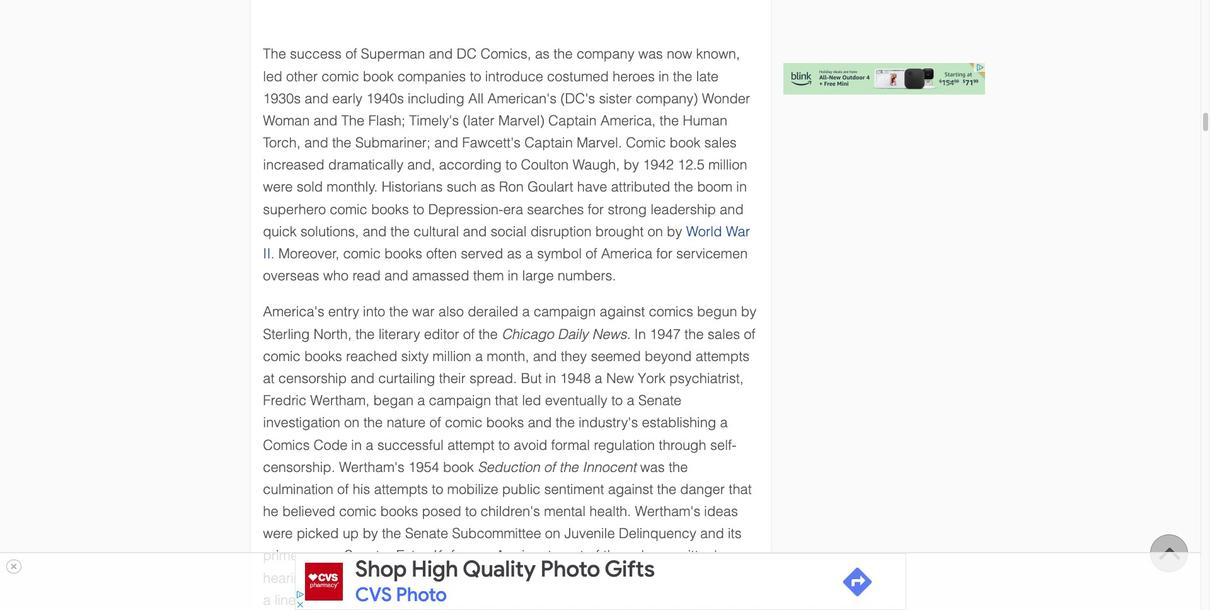 Task type: describe. For each thing, give the bounding box(es) containing it.
a inside america's entry into the war also derailed a campaign against comics begun by sterling north, the literary editor of the
[[522, 304, 530, 320]]

a down new
[[627, 393, 635, 409]]

0 vertical spatial book
[[363, 68, 394, 84]]

comics inside was the culmination of his attempts to mobilize public sentiment against the danger that he believed comic books posed to children's mental health. wertham's ideas were picked up by the senate subcommittee on juvenile delinquency and its prime mover senator estes kefauver. a prime target of the subcommittee's hearings was william m. gaines, the publisher of ec comics, which had begun a line of horror comics in 1950. wertham's attack and the introduction
[[356, 593, 400, 608]]

comic
[[626, 135, 666, 151]]

era
[[503, 202, 524, 217]]

known,
[[696, 46, 740, 62]]

north,
[[314, 326, 352, 342]]

in up the company)
[[659, 68, 670, 84]]

to up ron
[[506, 157, 517, 173]]

sentiment
[[545, 482, 605, 497]]

a down curtailing
[[418, 393, 425, 409]]

books down north,
[[305, 349, 342, 364]]

the down formal at bottom left
[[560, 460, 579, 475]]

into
[[363, 304, 385, 320]]

for inside . moreover, comic books often served as a symbol of america for servicemen overseas who read and amassed them in large numbers.
[[657, 246, 673, 262]]

but
[[521, 371, 542, 387]]

america,
[[601, 113, 656, 129]]

that inside in 1947 the sales of comic books reached sixty million a month, and they seemed beyond attempts at censorship and curtailing their spread. but in 1948 a new york psychiatrist, fredric wertham, began a campaign that led eventually to a senate investigation on the nature of comic books and the industry's establishing a comics code in a successful attempt to avoid formal regulation through self- censorship. wertham's 1954 book
[[495, 393, 518, 409]]

timely's
[[409, 113, 459, 129]]

and down ec
[[568, 593, 592, 608]]

comic down sterling
[[263, 349, 301, 364]]

books inside was the culmination of his attempts to mobilize public sentiment against the danger that he believed comic books posed to children's mental health. wertham's ideas were picked up by the senate subcommittee on juvenile delinquency and its prime mover senator estes kefauver. a prime target of the subcommittee's hearings was william m. gaines, the publisher of ec comics, which had begun a line of horror comics in 1950. wertham's attack and the introduction
[[381, 504, 418, 520]]

comic up early
[[322, 68, 359, 84]]

boom
[[698, 179, 733, 195]]

such
[[447, 179, 477, 195]]

the up literary
[[389, 304, 409, 320]]

0 horizontal spatial the
[[263, 46, 286, 62]]

the up reached
[[356, 326, 375, 342]]

delinquency
[[619, 526, 697, 542]]

censorship.
[[263, 460, 335, 475]]

1 horizontal spatial wertham's
[[457, 593, 523, 608]]

attempt
[[448, 437, 495, 453]]

historians
[[382, 179, 443, 195]]

attempts inside in 1947 the sales of comic books reached sixty million a month, and they seemed beyond attempts at censorship and curtailing their spread. but in 1948 a new york psychiatrist, fredric wertham, began a campaign that led eventually to a senate investigation on the nature of comic books and the industry's establishing a comics code in a successful attempt to avoid formal regulation through self- censorship. wertham's 1954 book
[[696, 349, 750, 364]]

eventually
[[545, 393, 608, 409]]

1 vertical spatial wertham's
[[635, 504, 701, 520]]

mover
[[302, 548, 341, 564]]

hearings
[[263, 570, 317, 586]]

and up 'companies'
[[429, 46, 453, 62]]

on inside in 1947 the sales of comic books reached sixty million a month, and they seemed beyond attempts at censorship and curtailing their spread. but in 1948 a new york psychiatrist, fredric wertham, began a campaign that led eventually to a senate investigation on the nature of comic books and the industry's establishing a comics code in a successful attempt to avoid formal regulation through self- censorship. wertham's 1954 book
[[344, 415, 360, 431]]

companies
[[398, 68, 466, 84]]

1942
[[643, 157, 674, 173]]

line
[[275, 593, 296, 608]]

12.5
[[678, 157, 705, 173]]

1947
[[650, 326, 681, 342]]

for inside the success of superman and dc comics, as the company was now known, led other comic book companies to introduce costumed heroes in the late 1930s and early 1940s including all american's (dc's sister company) wonder woman and the flash; timely's (later marvel) captain america, the human torch, and the submariner; and fawcett's captain marvel. comic book sales increased dramatically and, according to coulton waugh, by 1942 12.5 million were sold monthly. historians such as ron goulart have attributed the boom in superhero comic books to depression-era searches for strong leadership and quick solutions, and the cultural and social disruption brought on by
[[588, 202, 604, 217]]

he
[[263, 504, 279, 520]]

through
[[659, 437, 707, 453]]

target
[[548, 548, 584, 564]]

to up 'seduction'
[[499, 437, 510, 453]]

began
[[374, 393, 414, 409]]

comics, inside the success of superman and dc comics, as the company was now known, led other comic book companies to introduce costumed heroes in the late 1930s and early 1940s including all american's (dc's sister company) wonder woman and the flash; timely's (later marvel) captain america, the human torch, and the submariner; and fawcett's captain marvel. comic book sales increased dramatically and, according to coulton waugh, by 1942 12.5 million were sold monthly. historians such as ron goulart have attributed the boom in superhero comic books to depression-era searches for strong leadership and quick solutions, and the cultural and social disruption brought on by
[[481, 46, 531, 62]]

against inside america's entry into the war also derailed a campaign against comics begun by sterling north, the literary editor of the
[[600, 304, 645, 320]]

america
[[601, 246, 653, 262]]

and,
[[408, 157, 435, 173]]

was inside the success of superman and dc comics, as the company was now known, led other comic book companies to introduce costumed heroes in the late 1930s and early 1940s including all american's (dc's sister company) wonder woman and the flash; timely's (later marvel) captain america, the human torch, and the submariner; and fawcett's captain marvel. comic book sales increased dramatically and, according to coulton waugh, by 1942 12.5 million were sold monthly. historians such as ron goulart have attributed the boom in superhero comic books to depression-era searches for strong leadership and quick solutions, and the cultural and social disruption brought on by
[[639, 46, 663, 62]]

the up 'dramatically'
[[332, 135, 352, 151]]

campaign inside america's entry into the war also derailed a campaign against comics begun by sterling north, the literary editor of the
[[534, 304, 596, 320]]

investigation
[[263, 415, 341, 431]]

and left the its
[[701, 526, 725, 542]]

that inside was the culmination of his attempts to mobilize public sentiment against the danger that he believed comic books posed to children's mental health. wertham's ideas were picked up by the senate subcommittee on juvenile delinquency and its prime mover senator estes kefauver. a prime target of the subcommittee's hearings was william m. gaines, the publisher of ec comics, which had begun a line of horror comics in 1950. wertham's attack and the introduction
[[729, 482, 752, 497]]

the up leadership
[[674, 179, 694, 195]]

chicago
[[502, 326, 554, 342]]

0 vertical spatial as
[[535, 46, 550, 62]]

coulton
[[521, 157, 569, 173]]

seemed
[[591, 349, 641, 364]]

curtailing
[[379, 371, 435, 387]]

picked
[[297, 526, 339, 542]]

superhero
[[263, 202, 326, 217]]

books inside the success of superman and dc comics, as the company was now known, led other comic book companies to introduce costumed heroes in the late 1930s and early 1940s including all american's (dc's sister company) wonder woman and the flash; timely's (later marvel) captain america, the human torch, and the submariner; and fawcett's captain marvel. comic book sales increased dramatically and, according to coulton waugh, by 1942 12.5 million were sold monthly. historians such as ron goulart have attributed the boom in superhero comic books to depression-era searches for strong leadership and quick solutions, and the cultural and social disruption brought on by
[[371, 202, 409, 217]]

mobilize
[[447, 482, 499, 497]]

who
[[323, 268, 349, 284]]

subcommittee
[[452, 526, 542, 542]]

a up 'self-'
[[720, 415, 728, 431]]

waugh,
[[573, 157, 620, 173]]

read
[[353, 268, 381, 284]]

book inside in 1947 the sales of comic books reached sixty million a month, and they seemed beyond attempts at censorship and curtailing their spread. but in 1948 a new york psychiatrist, fredric wertham, began a campaign that led eventually to a senate investigation on the nature of comic books and the industry's establishing a comics code in a successful attempt to avoid formal regulation through self- censorship. wertham's 1954 book
[[443, 460, 474, 475]]

gaines,
[[416, 570, 463, 586]]

at
[[263, 371, 275, 387]]

brought
[[596, 224, 644, 240]]

to down new
[[612, 393, 623, 409]]

heroes
[[613, 68, 655, 84]]

ideas
[[705, 504, 738, 520]]

(dc's
[[561, 91, 595, 106]]

attributed
[[611, 179, 671, 195]]

sales inside in 1947 the sales of comic books reached sixty million a month, and they seemed beyond attempts at censorship and curtailing their spread. but in 1948 a new york psychiatrist, fredric wertham, began a campaign that led eventually to a senate investigation on the nature of comic books and the industry's establishing a comics code in a successful attempt to avoid formal regulation through self- censorship. wertham's 1954 book
[[708, 326, 740, 342]]

them
[[473, 268, 504, 284]]

(later
[[463, 113, 495, 129]]

the down began
[[364, 415, 383, 431]]

and up avoid
[[528, 415, 552, 431]]

and up served
[[463, 224, 487, 240]]

on inside the success of superman and dc comics, as the company was now known, led other comic book companies to introduce costumed heroes in the late 1930s and early 1940s including all american's (dc's sister company) wonder woman and the flash; timely's (later marvel) captain america, the human torch, and the submariner; and fawcett's captain marvel. comic book sales increased dramatically and, according to coulton waugh, by 1942 12.5 million were sold monthly. historians such as ron goulart have attributed the boom in superhero comic books to depression-era searches for strong leadership and quick solutions, and the cultural and social disruption brought on by
[[648, 224, 663, 240]]

they
[[561, 349, 587, 364]]

the down now at top
[[673, 68, 693, 84]]

1930s
[[263, 91, 301, 106]]

successful
[[378, 437, 444, 453]]

senator
[[345, 548, 392, 564]]

ec
[[567, 570, 586, 586]]

a left new
[[595, 371, 603, 387]]

to up posed
[[432, 482, 444, 497]]

subcommittee's
[[627, 548, 725, 564]]

led inside the success of superman and dc comics, as the company was now known, led other comic book companies to introduce costumed heroes in the late 1930s and early 1940s including all american's (dc's sister company) wonder woman and the flash; timely's (later marvel) captain america, the human torch, and the submariner; and fawcett's captain marvel. comic book sales increased dramatically and, according to coulton waugh, by 1942 12.5 million were sold monthly. historians such as ron goulart have attributed the boom in superhero comic books to depression-era searches for strong leadership and quick solutions, and the cultural and social disruption brought on by
[[263, 68, 282, 84]]

begun inside was the culmination of his attempts to mobilize public sentiment against the danger that he believed comic books posed to children's mental health. wertham's ideas were picked up by the senate subcommittee on juvenile delinquency and its prime mover senator estes kefauver. a prime target of the subcommittee's hearings was william m. gaines, the publisher of ec comics, which had begun a line of horror comics in 1950. wertham's attack and the introduction
[[712, 570, 752, 586]]

1 vertical spatial book
[[670, 135, 701, 151]]

1 vertical spatial advertisement region
[[295, 554, 907, 610]]

early
[[333, 91, 363, 106]]

the down through
[[669, 460, 688, 475]]

0 horizontal spatial as
[[481, 179, 496, 195]]

and up the war
[[720, 202, 744, 217]]

the down juvenile
[[604, 548, 623, 564]]

american's
[[488, 91, 557, 106]]

all
[[469, 91, 484, 106]]

1954
[[409, 460, 439, 475]]

introduce
[[485, 68, 544, 84]]

in inside was the culmination of his attempts to mobilize public sentiment against the danger that he believed comic books posed to children's mental health. wertham's ideas were picked up by the senate subcommittee on juvenile delinquency and its prime mover senator estes kefauver. a prime target of the subcommittee's hearings was william m. gaines, the publisher of ec comics, which had begun a line of horror comics in 1950. wertham's attack and the introduction
[[404, 593, 415, 608]]

disruption
[[531, 224, 592, 240]]

the up costumed
[[554, 46, 573, 62]]

sister
[[599, 91, 632, 106]]

and up increased
[[305, 135, 328, 151]]

to down historians
[[413, 202, 425, 217]]

its
[[728, 526, 742, 542]]

including
[[408, 91, 465, 106]]

war
[[726, 224, 751, 240]]

which
[[644, 570, 680, 586]]

the down the company)
[[660, 113, 679, 129]]

million inside in 1947 the sales of comic books reached sixty million a month, and they seemed beyond attempts at censorship and curtailing their spread. but in 1948 a new york psychiatrist, fredric wertham, began a campaign that led eventually to a senate investigation on the nature of comic books and the industry's establishing a comics code in a successful attempt to avoid formal regulation through self- censorship. wertham's 1954 book
[[433, 349, 472, 364]]

according
[[439, 157, 502, 173]]

in right boom
[[737, 179, 747, 195]]

the down kefauver.
[[467, 570, 487, 586]]

sales inside the success of superman and dc comics, as the company was now known, led other comic book companies to introduce costumed heroes in the late 1930s and early 1940s including all american's (dc's sister company) wonder woman and the flash; timely's (later marvel) captain america, the human torch, and the submariner; and fawcett's captain marvel. comic book sales increased dramatically and, according to coulton waugh, by 1942 12.5 million were sold monthly. historians such as ron goulart have attributed the boom in superhero comic books to depression-era searches for strong leadership and quick solutions, and the cultural and social disruption brought on by
[[705, 135, 737, 151]]

editor
[[424, 326, 460, 342]]

success
[[290, 46, 342, 62]]

campaign inside in 1947 the sales of comic books reached sixty million a month, and they seemed beyond attempts at censorship and curtailing their spread. but in 1948 a new york psychiatrist, fredric wertham, began a campaign that led eventually to a senate investigation on the nature of comic books and the industry's establishing a comics code in a successful attempt to avoid formal regulation through self- censorship. wertham's 1954 book
[[429, 393, 491, 409]]

attempts inside was the culmination of his attempts to mobilize public sentiment against the danger that he believed comic books posed to children's mental health. wertham's ideas were picked up by the senate subcommittee on juvenile delinquency and its prime mover senator estes kefauver. a prime target of the subcommittee's hearings was william m. gaines, the publisher of ec comics, which had begun a line of horror comics in 1950. wertham's attack and the introduction
[[374, 482, 428, 497]]

marvel)
[[499, 113, 545, 129]]

woman
[[263, 113, 310, 129]]

1 vertical spatial was
[[641, 460, 665, 475]]

publisher
[[490, 570, 548, 586]]

marvel.
[[577, 135, 622, 151]]

comic up 'attempt'
[[445, 415, 483, 431]]

comics, inside was the culmination of his attempts to mobilize public sentiment against the danger that he believed comic books posed to children's mental health. wertham's ideas were picked up by the senate subcommittee on juvenile delinquency and its prime mover senator estes kefauver. a prime target of the subcommittee's hearings was william m. gaines, the publisher of ec comics, which had begun a line of horror comics in 1950. wertham's attack and the introduction
[[590, 570, 640, 586]]

searches
[[527, 202, 584, 217]]



Task type: locate. For each thing, give the bounding box(es) containing it.
1 horizontal spatial for
[[657, 246, 673, 262]]

1940s
[[366, 91, 404, 106]]

wertham's up his
[[339, 460, 405, 475]]

1 horizontal spatial the
[[342, 113, 365, 129]]

1 horizontal spatial that
[[729, 482, 752, 497]]

2 vertical spatial wertham's
[[457, 593, 523, 608]]

0 horizontal spatial book
[[363, 68, 394, 84]]

0 horizontal spatial wertham's
[[339, 460, 405, 475]]

million up the their
[[433, 349, 472, 364]]

amassed
[[412, 268, 470, 284]]

. moreover, comic books often served as a symbol of america for servicemen overseas who read and amassed them in large numbers.
[[263, 246, 748, 284]]

begun
[[698, 304, 738, 320], [712, 570, 752, 586]]

sales up psychiatrist,
[[708, 326, 740, 342]]

to up all
[[470, 68, 482, 84]]

led down but
[[522, 393, 542, 409]]

sterling
[[263, 326, 310, 342]]

million up boom
[[709, 157, 748, 173]]

m.
[[397, 570, 412, 586]]

their
[[439, 371, 466, 387]]

wertham's down publisher
[[457, 593, 523, 608]]

overseas
[[263, 268, 319, 284]]

0 vertical spatial comics
[[649, 304, 694, 320]]

begun inside america's entry into the war also derailed a campaign against comics begun by sterling north, the literary editor of the
[[698, 304, 738, 320]]

against inside was the culmination of his attempts to mobilize public sentiment against the danger that he believed comic books posed to children's mental health. wertham's ideas were picked up by the senate subcommittee on juvenile delinquency and its prime mover senator estes kefauver. a prime target of the subcommittee's hearings was william m. gaines, the publisher of ec comics, which had begun a line of horror comics in 1950. wertham's attack and the introduction
[[608, 482, 654, 497]]

1 vertical spatial led
[[522, 393, 542, 409]]

0 horizontal spatial million
[[433, 349, 472, 364]]

1 horizontal spatial million
[[709, 157, 748, 173]]

as left ron
[[481, 179, 496, 195]]

2 vertical spatial was
[[321, 570, 345, 586]]

0 vertical spatial was
[[639, 46, 663, 62]]

had
[[684, 570, 708, 586]]

0 vertical spatial captain
[[549, 113, 597, 129]]

introduction
[[619, 593, 692, 608]]

1 were from the top
[[263, 179, 293, 195]]

establishing
[[642, 415, 717, 431]]

0 vertical spatial campaign
[[534, 304, 596, 320]]

0 vertical spatial for
[[588, 202, 604, 217]]

depression-
[[428, 202, 503, 217]]

ii
[[263, 246, 271, 262]]

a
[[496, 548, 505, 564]]

the down early
[[342, 113, 365, 129]]

psychiatrist,
[[670, 371, 744, 387]]

the left introduction
[[596, 593, 615, 608]]

1 vertical spatial against
[[608, 482, 654, 497]]

and down early
[[314, 113, 338, 129]]

attack
[[527, 593, 564, 608]]

by inside america's entry into the war also derailed a campaign against comics begun by sterling north, the literary editor of the
[[741, 304, 757, 320]]

1 horizontal spatial led
[[522, 393, 542, 409]]

of inside america's entry into the war also derailed a campaign against comics begun by sterling north, the literary editor of the
[[463, 326, 475, 342]]

was up heroes
[[639, 46, 663, 62]]

comic inside . moreover, comic books often served as a symbol of america for servicemen overseas who read and amassed them in large numbers.
[[343, 246, 381, 262]]

0 horizontal spatial senate
[[405, 526, 448, 542]]

campaign down the their
[[429, 393, 491, 409]]

book up the 1940s
[[363, 68, 394, 84]]

1 horizontal spatial comics,
[[590, 570, 640, 586]]

0 vertical spatial were
[[263, 179, 293, 195]]

×
[[10, 560, 17, 574]]

a up spread.
[[475, 349, 483, 364]]

senate inside in 1947 the sales of comic books reached sixty million a month, and they seemed beyond attempts at censorship and curtailing their spread. but in 1948 a new york psychiatrist, fredric wertham, began a campaign that led eventually to a senate investigation on the nature of comic books and the industry's establishing a comics code in a successful attempt to avoid formal regulation through self- censorship. wertham's 1954 book
[[639, 393, 682, 409]]

begun down servicemen
[[698, 304, 738, 320]]

book down 'attempt'
[[443, 460, 474, 475]]

0 horizontal spatial prime
[[263, 548, 298, 564]]

and down reached
[[351, 371, 375, 387]]

senate up estes
[[405, 526, 448, 542]]

moreover,
[[279, 246, 340, 262]]

late
[[697, 68, 719, 84]]

solutions,
[[301, 224, 359, 240]]

entry
[[328, 304, 360, 320]]

and down timely's
[[435, 135, 459, 151]]

0 horizontal spatial comics,
[[481, 46, 531, 62]]

1 vertical spatial attempts
[[374, 482, 428, 497]]

on
[[648, 224, 663, 240], [344, 415, 360, 431], [545, 526, 561, 542]]

quick
[[263, 224, 297, 240]]

health.
[[590, 504, 631, 520]]

in
[[635, 326, 646, 342]]

the up formal at bottom left
[[556, 415, 575, 431]]

0 vertical spatial the
[[263, 46, 286, 62]]

0 vertical spatial sales
[[705, 135, 737, 151]]

1 vertical spatial senate
[[405, 526, 448, 542]]

torch,
[[263, 135, 301, 151]]

and right "read"
[[385, 268, 409, 284]]

a left line
[[263, 593, 271, 608]]

the up other
[[263, 46, 286, 62]]

senate inside was the culmination of his attempts to mobilize public sentiment against the danger that he believed comic books posed to children's mental health. wertham's ideas were picked up by the senate subcommittee on juvenile delinquency and its prime mover senator estes kefauver. a prime target of the subcommittee's hearings was william m. gaines, the publisher of ec comics, which had begun a line of horror comics in 1950. wertham's attack and the introduction
[[405, 526, 448, 542]]

large
[[522, 268, 554, 284]]

in 1947 the sales of comic books reached sixty million a month, and they seemed beyond attempts at censorship and curtailing their spread. but in 1948 a new york psychiatrist, fredric wertham, began a campaign that led eventually to a senate investigation on the nature of comic books and the industry's establishing a comics code in a successful attempt to avoid formal regulation through self- censorship. wertham's 1954 book
[[263, 326, 756, 475]]

comic up "read"
[[343, 246, 381, 262]]

1 prime from the left
[[263, 548, 298, 564]]

1 vertical spatial that
[[729, 482, 752, 497]]

wertham's
[[339, 460, 405, 475], [635, 504, 701, 520], [457, 593, 523, 608]]

as up introduce
[[535, 46, 550, 62]]

0 vertical spatial on
[[648, 224, 663, 240]]

1 horizontal spatial prime
[[509, 548, 544, 564]]

kefauver.
[[434, 548, 492, 564]]

books down historians
[[371, 202, 409, 217]]

2 horizontal spatial on
[[648, 224, 663, 240]]

2 horizontal spatial as
[[535, 46, 550, 62]]

0 horizontal spatial that
[[495, 393, 518, 409]]

1 vertical spatial captain
[[525, 135, 573, 151]]

0 vertical spatial million
[[709, 157, 748, 173]]

0 horizontal spatial led
[[263, 68, 282, 84]]

by inside was the culmination of his attempts to mobilize public sentiment against the danger that he believed comic books posed to children's mental health. wertham's ideas were picked up by the senate subcommittee on juvenile delinquency and its prime mover senator estes kefauver. a prime target of the subcommittee's hearings was william m. gaines, the publisher of ec comics, which had begun a line of horror comics in 1950. wertham's attack and the introduction
[[363, 526, 378, 542]]

comics, right ec
[[590, 570, 640, 586]]

books inside . moreover, comic books often served as a symbol of america for servicemen overseas who read and amassed them in large numbers.
[[385, 246, 423, 262]]

prime up the hearings
[[263, 548, 298, 564]]

his
[[353, 482, 370, 497]]

books left often in the top of the page
[[385, 246, 423, 262]]

regulation
[[594, 437, 655, 453]]

estes
[[396, 548, 430, 564]]

1 vertical spatial million
[[433, 349, 472, 364]]

avoid
[[514, 437, 548, 453]]

a up chicago
[[522, 304, 530, 320]]

world war ii
[[263, 224, 751, 262]]

a inside was the culmination of his attempts to mobilize public sentiment against the danger that he believed comic books posed to children's mental health. wertham's ideas were picked up by the senate subcommittee on juvenile delinquency and its prime mover senator estes kefauver. a prime target of the subcommittee's hearings was william m. gaines, the publisher of ec comics, which had begun a line of horror comics in 1950. wertham's attack and the introduction
[[263, 593, 271, 608]]

chicago daily news.
[[502, 326, 631, 342]]

fredric
[[263, 393, 307, 409]]

news.
[[592, 326, 631, 342]]

now
[[667, 46, 693, 62]]

books up avoid
[[487, 415, 524, 431]]

world
[[687, 224, 722, 240]]

1 vertical spatial the
[[342, 113, 365, 129]]

on down leadership
[[648, 224, 663, 240]]

and right the solutions,
[[363, 224, 387, 240]]

to
[[470, 68, 482, 84], [506, 157, 517, 173], [413, 202, 425, 217], [612, 393, 623, 409], [499, 437, 510, 453], [432, 482, 444, 497], [465, 504, 477, 520]]

a right code
[[366, 437, 374, 453]]

1 horizontal spatial comics
[[649, 304, 694, 320]]

that up ideas
[[729, 482, 752, 497]]

against up news.
[[600, 304, 645, 320]]

1 vertical spatial campaign
[[429, 393, 491, 409]]

0 vertical spatial senate
[[639, 393, 682, 409]]

for right america
[[657, 246, 673, 262]]

1948
[[560, 371, 591, 387]]

in inside . moreover, comic books often served as a symbol of america for servicemen overseas who read and amassed them in large numbers.
[[508, 268, 519, 284]]

of
[[346, 46, 357, 62], [586, 246, 598, 262], [463, 326, 475, 342], [744, 326, 756, 342], [430, 415, 441, 431], [544, 460, 556, 475], [337, 482, 349, 497], [588, 548, 600, 564], [552, 570, 563, 586], [300, 593, 311, 608]]

led inside in 1947 the sales of comic books reached sixty million a month, and they seemed beyond attempts at censorship and curtailing their spread. but in 1948 a new york psychiatrist, fredric wertham, began a campaign that led eventually to a senate investigation on the nature of comic books and the industry's establishing a comics code in a successful attempt to avoid formal regulation through self- censorship. wertham's 1954 book
[[522, 393, 542, 409]]

were inside was the culmination of his attempts to mobilize public sentiment against the danger that he believed comic books posed to children's mental health. wertham's ideas were picked up by the senate subcommittee on juvenile delinquency and its prime mover senator estes kefauver. a prime target of the subcommittee's hearings was william m. gaines, the publisher of ec comics, which had begun a line of horror comics in 1950. wertham's attack and the introduction
[[263, 526, 293, 542]]

1 vertical spatial comics
[[356, 593, 400, 608]]

for down "have"
[[588, 202, 604, 217]]

2 vertical spatial as
[[507, 246, 522, 262]]

to down mobilize
[[465, 504, 477, 520]]

served
[[461, 246, 503, 262]]

the down derailed on the left of the page
[[479, 326, 498, 342]]

horror
[[315, 593, 352, 608]]

2 horizontal spatial wertham's
[[635, 504, 701, 520]]

the up estes
[[382, 526, 401, 542]]

senate down york
[[639, 393, 682, 409]]

comics,
[[481, 46, 531, 62], [590, 570, 640, 586]]

0 horizontal spatial campaign
[[429, 393, 491, 409]]

flash;
[[369, 113, 406, 129]]

1 horizontal spatial senate
[[639, 393, 682, 409]]

0 vertical spatial advertisement region
[[784, 63, 985, 95]]

in right but
[[546, 371, 556, 387]]

fawcett's
[[462, 135, 521, 151]]

1 horizontal spatial book
[[443, 460, 474, 475]]

books left posed
[[381, 504, 418, 520]]

were
[[263, 179, 293, 195], [263, 526, 293, 542]]

1 horizontal spatial on
[[545, 526, 561, 542]]

the right 1947
[[685, 326, 704, 342]]

wertham's inside in 1947 the sales of comic books reached sixty million a month, and they seemed beyond attempts at censorship and curtailing their spread. but in 1948 a new york psychiatrist, fredric wertham, began a campaign that led eventually to a senate investigation on the nature of comic books and the industry's establishing a comics code in a successful attempt to avoid formal regulation through self- censorship. wertham's 1954 book
[[339, 460, 405, 475]]

and inside . moreover, comic books often served as a symbol of america for servicemen overseas who read and amassed them in large numbers.
[[385, 268, 409, 284]]

book up '12.5'
[[670, 135, 701, 151]]

led up 1930s
[[263, 68, 282, 84]]

strong
[[608, 202, 647, 217]]

mental
[[544, 504, 586, 520]]

1 vertical spatial on
[[344, 415, 360, 431]]

a up large
[[526, 246, 534, 262]]

0 vertical spatial attempts
[[696, 349, 750, 364]]

literary
[[379, 326, 420, 342]]

servicemen
[[677, 246, 748, 262]]

led
[[263, 68, 282, 84], [522, 393, 542, 409]]

0 horizontal spatial comics
[[356, 593, 400, 608]]

1 horizontal spatial campaign
[[534, 304, 596, 320]]

0 horizontal spatial on
[[344, 415, 360, 431]]

that down spread.
[[495, 393, 518, 409]]

innocent
[[583, 460, 637, 475]]

company
[[577, 46, 635, 62]]

1 horizontal spatial attempts
[[696, 349, 750, 364]]

comics down the william
[[356, 593, 400, 608]]

the left danger
[[657, 482, 677, 497]]

the left cultural
[[391, 224, 410, 240]]

0 vertical spatial begun
[[698, 304, 738, 320]]

up
[[343, 526, 359, 542]]

york
[[638, 371, 666, 387]]

prime up publisher
[[509, 548, 544, 564]]

comics, up introduce
[[481, 46, 531, 62]]

0 vertical spatial comics,
[[481, 46, 531, 62]]

on down wertham,
[[344, 415, 360, 431]]

on inside was the culmination of his attempts to mobilize public sentiment against the danger that he believed comic books posed to children's mental health. wertham's ideas were picked up by the senate subcommittee on juvenile delinquency and its prime mover senator estes kefauver. a prime target of the subcommittee's hearings was william m. gaines, the publisher of ec comics, which had begun a line of horror comics in 1950. wertham's attack and the introduction
[[545, 526, 561, 542]]

sold
[[297, 179, 323, 195]]

2 were from the top
[[263, 526, 293, 542]]

captain up coulton
[[525, 135, 573, 151]]

0 vertical spatial led
[[263, 68, 282, 84]]

was the culmination of his attempts to mobilize public sentiment against the danger that he believed comic books posed to children's mental health. wertham's ideas were picked up by the senate subcommittee on juvenile delinquency and its prime mover senator estes kefauver. a prime target of the subcommittee's hearings was william m. gaines, the publisher of ec comics, which had begun a line of horror comics in 1950. wertham's attack and the introduction 
[[263, 460, 752, 610]]

leadership
[[651, 202, 716, 217]]

against up health.
[[608, 482, 654, 497]]

in right code
[[351, 437, 362, 453]]

were down he
[[263, 526, 293, 542]]

0 vertical spatial against
[[600, 304, 645, 320]]

were inside the success of superman and dc comics, as the company was now known, led other comic book companies to introduce costumed heroes in the late 1930s and early 1940s including all american's (dc's sister company) wonder woman and the flash; timely's (later marvel) captain america, the human torch, and the submariner; and fawcett's captain marvel. comic book sales increased dramatically and, according to coulton waugh, by 1942 12.5 million were sold monthly. historians such as ron goulart have attributed the boom in superhero comic books to depression-era searches for strong leadership and quick solutions, and the cultural and social disruption brought on by
[[263, 179, 293, 195]]

0 vertical spatial wertham's
[[339, 460, 405, 475]]

wertham's up delinquency
[[635, 504, 701, 520]]

in right them on the left top
[[508, 268, 519, 284]]

sales down the 'human'
[[705, 135, 737, 151]]

and up but
[[533, 349, 557, 364]]

comic inside was the culmination of his attempts to mobilize public sentiment against the danger that he believed comic books posed to children's mental health. wertham's ideas were picked up by the senate subcommittee on juvenile delinquency and its prime mover senator estes kefauver. a prime target of the subcommittee's hearings was william m. gaines, the publisher of ec comics, which had begun a line of horror comics in 1950. wertham's attack and the introduction
[[339, 504, 377, 520]]

1 vertical spatial as
[[481, 179, 496, 195]]

captain down (dc's
[[549, 113, 597, 129]]

comic down monthly.
[[330, 202, 368, 217]]

attempts up psychiatrist,
[[696, 349, 750, 364]]

1 vertical spatial sales
[[708, 326, 740, 342]]

wertham,
[[310, 393, 370, 409]]

.
[[271, 246, 275, 262]]

1 horizontal spatial as
[[507, 246, 522, 262]]

was up horror
[[321, 570, 345, 586]]

1 vertical spatial were
[[263, 526, 293, 542]]

social
[[491, 224, 527, 240]]

million inside the success of superman and dc comics, as the company was now known, led other comic book companies to introduce costumed heroes in the late 1930s and early 1940s including all american's (dc's sister company) wonder woman and the flash; timely's (later marvel) captain america, the human torch, and the submariner; and fawcett's captain marvel. comic book sales increased dramatically and, according to coulton waugh, by 1942 12.5 million were sold monthly. historians such as ron goulart have attributed the boom in superhero comic books to depression-era searches for strong leadership and quick solutions, and the cultural and social disruption brought on by
[[709, 157, 748, 173]]

danger
[[681, 482, 725, 497]]

and down other
[[305, 91, 329, 106]]

1 vertical spatial begun
[[712, 570, 752, 586]]

1 vertical spatial for
[[657, 246, 673, 262]]

2 vertical spatial on
[[545, 526, 561, 542]]

juvenile
[[565, 526, 615, 542]]

1 vertical spatial comics,
[[590, 570, 640, 586]]

cultural
[[414, 224, 459, 240]]

senate
[[639, 393, 682, 409], [405, 526, 448, 542]]

0 horizontal spatial attempts
[[374, 482, 428, 497]]

believed
[[282, 504, 335, 520]]

0 vertical spatial that
[[495, 393, 518, 409]]

comics
[[263, 437, 310, 453]]

0 horizontal spatial for
[[588, 202, 604, 217]]

america's
[[263, 304, 325, 320]]

as down social
[[507, 246, 522, 262]]

of inside the success of superman and dc comics, as the company was now known, led other comic book companies to introduce costumed heroes in the late 1930s and early 1940s including all american's (dc's sister company) wonder woman and the flash; timely's (later marvel) captain america, the human torch, and the submariner; and fawcett's captain marvel. comic book sales increased dramatically and, according to coulton waugh, by 1942 12.5 million were sold monthly. historians such as ron goulart have attributed the boom in superhero comic books to depression-era searches for strong leadership and quick solutions, and the cultural and social disruption brought on by
[[346, 46, 357, 62]]

america's entry into the war also derailed a campaign against comics begun by sterling north, the literary editor of the
[[263, 304, 757, 342]]

advertisement region
[[784, 63, 985, 95], [295, 554, 907, 610]]

2 vertical spatial book
[[443, 460, 474, 475]]

increased
[[263, 157, 325, 173]]

industry's
[[579, 415, 638, 431]]

a inside . moreover, comic books often served as a symbol of america for servicemen overseas who read and amassed them in large numbers.
[[526, 246, 534, 262]]

as inside . moreover, comic books often served as a symbol of america for servicemen overseas who read and amassed them in large numbers.
[[507, 246, 522, 262]]

2 horizontal spatial book
[[670, 135, 701, 151]]

of inside . moreover, comic books often served as a symbol of america for servicemen overseas who read and amassed them in large numbers.
[[586, 246, 598, 262]]

1950.
[[419, 593, 453, 608]]

2 prime from the left
[[509, 548, 544, 564]]

have
[[577, 179, 608, 195]]

comics up 1947
[[649, 304, 694, 320]]

comics inside america's entry into the war also derailed a campaign against comics begun by sterling north, the literary editor of the
[[649, 304, 694, 320]]



Task type: vqa. For each thing, say whether or not it's contained in the screenshot.
five
no



